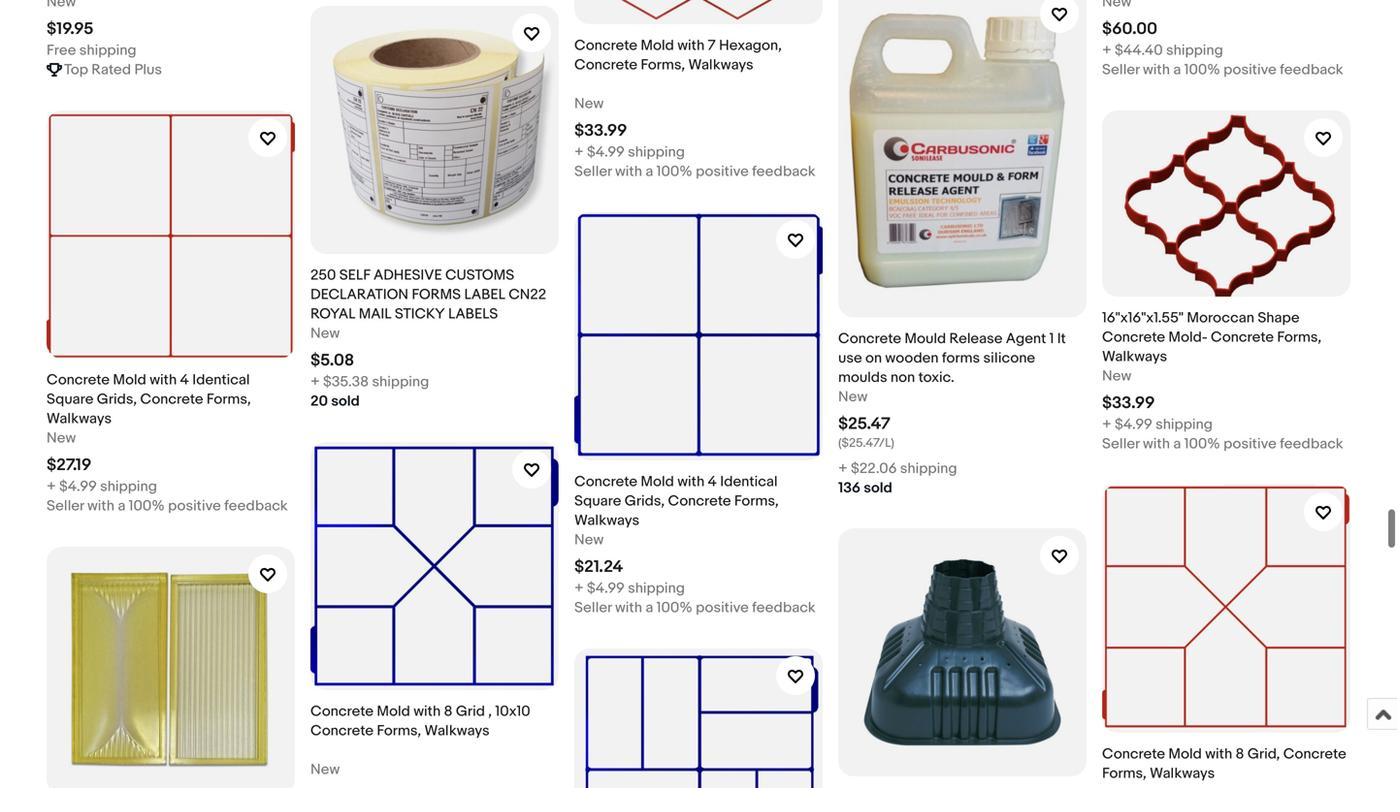 Task type: describe. For each thing, give the bounding box(es) containing it.
new $33.99 + $4.99 shipping seller with a 100% positive feedback
[[574, 95, 816, 181]]

1
[[1050, 330, 1054, 348]]

100% inside + $44.40 shipping seller with a 100% positive feedback
[[1184, 61, 1220, 79]]

forms, inside concrete mold with 4 identical square grids, concrete forms, walkways new $27.19 + $4.99 shipping seller with a 100% positive feedback
[[207, 391, 251, 409]]

$25.47 text field
[[838, 414, 890, 435]]

+ inside the 16"x16"x1.55" moroccan shape concrete mold- concrete forms, walkways new $33.99 + $4.99 shipping seller with a 100% positive feedback
[[1102, 416, 1112, 434]]

forms, inside concrete mold with 7 hexagon, concrete forms, walkways
[[641, 56, 685, 74]]

$33.99 inside new $33.99 + $4.99 shipping seller with a 100% positive feedback
[[574, 121, 627, 141]]

$33.99 inside the 16"x16"x1.55" moroccan shape concrete mold- concrete forms, walkways new $33.99 + $4.99 shipping seller with a 100% positive feedback
[[1102, 394, 1155, 414]]

mold for concrete mold with 4 identical square grids, concrete forms, walkways new $21.24 + $4.99 shipping seller with a 100% positive feedback
[[641, 474, 674, 491]]

walkways inside concrete mold with 7 hexagon, concrete forms, walkways
[[688, 56, 754, 74]]

0 vertical spatial seller with a 100% positive feedback text field
[[1102, 60, 1343, 80]]

$25.47
[[838, 414, 890, 435]]

seller inside concrete mold with 4 identical square grids, concrete forms, walkways new $27.19 + $4.99 shipping seller with a 100% positive feedback
[[47, 498, 84, 515]]

+ $44.40 shipping seller with a 100% positive feedback
[[1102, 42, 1343, 79]]

grid
[[456, 704, 485, 721]]

on
[[865, 350, 882, 367]]

concrete mold with 4 identical square grids, concrete forms, walkways new $21.24 + $4.99 shipping seller with a 100% positive feedback
[[574, 474, 816, 617]]

a inside concrete mold with 4 identical square grids, concrete forms, walkways new $27.19 + $4.99 shipping seller with a 100% positive feedback
[[118, 498, 125, 515]]

with inside concrete mold with 7 hexagon, concrete forms, walkways
[[677, 37, 705, 54]]

concrete mold with 4 identical square grids, concrete forms, walkways new $27.19 + $4.99 shipping seller with a 100% positive feedback
[[47, 372, 288, 515]]

20
[[310, 393, 328, 410]]

mold for concrete mold with 7 hexagon, concrete forms, walkways
[[641, 37, 674, 54]]

new text field for $33.99
[[1102, 367, 1132, 386]]

moulds
[[838, 369, 887, 387]]

$19.95
[[47, 19, 94, 39]]

positive inside + $44.40 shipping seller with a 100% positive feedback
[[1224, 61, 1277, 79]]

Top Rated Plus text field
[[64, 60, 162, 80]]

silicone
[[983, 350, 1035, 367]]

0 horizontal spatial new text field
[[310, 761, 340, 780]]

$33.99 text field for $33.99
[[574, 121, 627, 141]]

+ $4.99 shipping text field for $21.24
[[574, 579, 685, 599]]

$4.99 inside concrete mold with 4 identical square grids, concrete forms, walkways new $27.19 + $4.99 shipping seller with a 100% positive feedback
[[59, 478, 97, 496]]

250
[[310, 267, 336, 284]]

250 self adhesive customs declaration forms label cn22 royal mail sticky labels new $5.08 + $35.38 shipping 20 sold
[[310, 267, 546, 410]]

$4.99 inside the 16"x16"x1.55" moroccan shape concrete mold- concrete forms, walkways new $33.99 + $4.99 shipping seller with a 100% positive feedback
[[1115, 416, 1152, 434]]

forms
[[942, 350, 980, 367]]

8 for grid
[[444, 704, 453, 721]]

adhesive
[[374, 267, 442, 284]]

sold inside "concrete mould release agent 1 lt use on wooden forms silicone moulds non toxic. new $25.47 ($25.47/l) + $22.06 shipping 136 sold"
[[864, 480, 892, 497]]

grids, for $21.24
[[625, 493, 665, 510]]

+ $4.99 shipping text field for $33.99
[[574, 143, 685, 162]]

16"x16"x1.55"
[[1102, 310, 1184, 327]]

positive inside concrete mold with 4 identical square grids, concrete forms, walkways new $21.24 + $4.99 shipping seller with a 100% positive feedback
[[696, 600, 749, 617]]

grid,
[[1248, 746, 1280, 764]]

positive inside new $33.99 + $4.99 shipping seller with a 100% positive feedback
[[696, 163, 749, 181]]

$22.06
[[851, 460, 897, 478]]

labels
[[448, 306, 498, 323]]

a inside new $33.99 + $4.99 shipping seller with a 100% positive feedback
[[646, 163, 653, 181]]

seller inside the 16"x16"x1.55" moroccan shape concrete mold- concrete forms, walkways new $33.99 + $4.99 shipping seller with a 100% positive feedback
[[1102, 436, 1140, 453]]

non
[[891, 369, 915, 387]]

$21.24
[[574, 557, 623, 578]]

$4.99 inside new $33.99 + $4.99 shipping seller with a 100% positive feedback
[[587, 144, 625, 161]]

$21.24 text field
[[574, 557, 623, 578]]

+ $4.99 shipping text field for $4.99
[[1102, 415, 1213, 435]]

forms, inside "concrete mold with 8 grid, concrete forms, walkways"
[[1102, 766, 1147, 783]]

shipping inside new $33.99 + $4.99 shipping seller with a 100% positive feedback
[[628, 144, 685, 161]]

sticky
[[395, 306, 445, 323]]

declaration
[[310, 286, 408, 304]]

($25.47/l)
[[838, 436, 894, 451]]

100% inside new $33.99 + $4.99 shipping seller with a 100% positive feedback
[[657, 163, 693, 181]]

walkways inside the 16"x16"x1.55" moroccan shape concrete mold- concrete forms, walkways new $33.99 + $4.99 shipping seller with a 100% positive feedback
[[1102, 348, 1167, 366]]

release
[[949, 330, 1003, 348]]

feedback inside concrete mold with 4 identical square grids, concrete forms, walkways new $21.24 + $4.99 shipping seller with a 100% positive feedback
[[752, 600, 816, 617]]

seller with a 100% positive feedback text field for positive
[[574, 162, 816, 182]]

new inside 250 self adhesive customs declaration forms label cn22 royal mail sticky labels new $5.08 + $35.38 shipping 20 sold
[[310, 325, 340, 343]]

8 for grid,
[[1236, 746, 1244, 764]]

customs
[[445, 267, 514, 284]]

new text field for $5.08
[[310, 324, 340, 344]]

($25.47/L) text field
[[838, 436, 894, 451]]

concrete mold with 8 grid, concrete forms, walkways link
[[1102, 485, 1351, 789]]

136
[[838, 480, 861, 497]]

4 for $27.19
[[180, 372, 189, 389]]

shipping inside 250 self adhesive customs declaration forms label cn22 royal mail sticky labels new $5.08 + $35.38 shipping 20 sold
[[372, 374, 429, 391]]

a inside the 16"x16"x1.55" moroccan shape concrete mold- concrete forms, walkways new $33.99 + $4.99 shipping seller with a 100% positive feedback
[[1173, 436, 1181, 453]]

agent
[[1006, 330, 1046, 348]]

a inside + $44.40 shipping seller with a 100% positive feedback
[[1173, 61, 1181, 79]]

rated
[[91, 61, 131, 79]]

+ inside "concrete mould release agent 1 lt use on wooden forms silicone moulds non toxic. new $25.47 ($25.47/l) + $22.06 shipping 136 sold"
[[838, 460, 848, 478]]

free shipping
[[47, 42, 136, 59]]

Free shipping text field
[[47, 41, 136, 60]]

square for $27.19
[[47, 391, 94, 409]]

grids, for $27.19
[[97, 391, 137, 409]]

forms, inside concrete mold with 8 grid , 10x10 concrete forms, walkways
[[377, 723, 421, 740]]

sold inside 250 self adhesive customs declaration forms label cn22 royal mail sticky labels new $5.08 + $35.38 shipping 20 sold
[[331, 393, 360, 410]]

100% inside concrete mold with 4 identical square grids, concrete forms, walkways new $27.19 + $4.99 shipping seller with a 100% positive feedback
[[129, 498, 165, 515]]

$33.99 text field for moroccan
[[1102, 394, 1155, 414]]

+ $4.99 shipping text field for $27.19
[[47, 477, 157, 497]]

+ inside 250 self adhesive customs declaration forms label cn22 royal mail sticky labels new $5.08 + $35.38 shipping 20 sold
[[310, 374, 320, 391]]

shipping inside + $44.40 shipping seller with a 100% positive feedback
[[1166, 42, 1223, 59]]

+ inside concrete mold with 4 identical square grids, concrete forms, walkways new $21.24 + $4.99 shipping seller with a 100% positive feedback
[[574, 580, 584, 598]]

identical for $27.19
[[192, 372, 250, 389]]

positive inside the 16"x16"x1.55" moroccan shape concrete mold- concrete forms, walkways new $33.99 + $4.99 shipping seller with a 100% positive feedback
[[1224, 436, 1277, 453]]

top
[[64, 61, 88, 79]]

use
[[838, 350, 862, 367]]

$27.19 text field
[[47, 456, 92, 476]]

mail
[[359, 306, 392, 323]]

new inside new $33.99 + $4.99 shipping seller with a 100% positive feedback
[[574, 95, 604, 113]]

identical for $21.24
[[720, 474, 778, 491]]

feedback inside new $33.99 + $4.99 shipping seller with a 100% positive feedback
[[752, 163, 816, 181]]

+ inside concrete mold with 4 identical square grids, concrete forms, walkways new $27.19 + $4.99 shipping seller with a 100% positive feedback
[[47, 478, 56, 496]]

new inside "concrete mould release agent 1 lt use on wooden forms silicone moulds non toxic. new $25.47 ($25.47/l) + $22.06 shipping 136 sold"
[[838, 388, 868, 406]]

mold for concrete mold with 4 identical square grids, concrete forms, walkways new $27.19 + $4.99 shipping seller with a 100% positive feedback
[[113, 372, 146, 389]]

mold-
[[1169, 329, 1208, 346]]

feedback inside the 16"x16"x1.55" moroccan shape concrete mold- concrete forms, walkways new $33.99 + $4.99 shipping seller with a 100% positive feedback
[[1280, 436, 1343, 453]]



Task type: locate. For each thing, give the bounding box(es) containing it.
square up $27.19 text field at the left
[[47, 391, 94, 409]]

2 vertical spatial seller with a 100% positive feedback text field
[[1102, 435, 1343, 454]]

with inside concrete mold with 8 grid , 10x10 concrete forms, walkways
[[414, 704, 441, 721]]

0 vertical spatial + $4.99 shipping text field
[[1102, 415, 1213, 435]]

8 left grid,
[[1236, 746, 1244, 764]]

shipping inside text box
[[79, 42, 136, 59]]

with inside new $33.99 + $4.99 shipping seller with a 100% positive feedback
[[615, 163, 642, 181]]

mold inside "concrete mold with 8 grid, concrete forms, walkways"
[[1169, 746, 1202, 764]]

identical inside concrete mold with 4 identical square grids, concrete forms, walkways new $27.19 + $4.99 shipping seller with a 100% positive feedback
[[192, 372, 250, 389]]

+ inside + $44.40 shipping seller with a 100% positive feedback
[[1102, 42, 1112, 59]]

Seller with a 100% positive feedback text field
[[1102, 60, 1343, 80], [574, 162, 816, 182], [1102, 435, 1343, 454]]

toxic.
[[918, 369, 955, 387]]

1 horizontal spatial 8
[[1236, 746, 1244, 764]]

concrete mould release agent 1 lt use on wooden forms silicone moulds non toxic. new $25.47 ($25.47/l) + $22.06 shipping 136 sold
[[838, 330, 1066, 497]]

new
[[574, 95, 604, 113], [310, 325, 340, 343], [1102, 368, 1132, 385], [838, 388, 868, 406], [47, 430, 76, 447], [574, 532, 604, 549], [310, 762, 340, 779]]

+ $22.06 shipping text field
[[838, 459, 957, 479]]

8
[[444, 704, 453, 721], [1236, 746, 1244, 764]]

1 vertical spatial identical
[[720, 474, 778, 491]]

new inside concrete mold with 4 identical square grids, concrete forms, walkways new $27.19 + $4.99 shipping seller with a 100% positive feedback
[[47, 430, 76, 447]]

lt
[[1057, 330, 1066, 348]]

1 horizontal spatial new text field
[[574, 94, 604, 114]]

1 vertical spatial $33.99 text field
[[1102, 394, 1155, 414]]

with inside the 16"x16"x1.55" moroccan shape concrete mold- concrete forms, walkways new $33.99 + $4.99 shipping seller with a 100% positive feedback
[[1143, 436, 1170, 453]]

$60.00 text field
[[1102, 19, 1158, 39]]

new text field for $25.47
[[838, 388, 868, 407]]

$5.08
[[310, 351, 354, 371]]

0 vertical spatial + $4.99 shipping text field
[[574, 143, 685, 162]]

$35.38
[[323, 374, 369, 391]]

0 vertical spatial 8
[[444, 704, 453, 721]]

1 horizontal spatial identical
[[720, 474, 778, 491]]

mold inside concrete mold with 8 grid , 10x10 concrete forms, walkways
[[377, 704, 410, 721]]

shipping
[[79, 42, 136, 59], [1166, 42, 1223, 59], [628, 144, 685, 161], [372, 374, 429, 391], [1156, 416, 1213, 434], [900, 460, 957, 478], [100, 478, 157, 496], [628, 580, 685, 598]]

0 vertical spatial seller with a 100% positive feedback text field
[[47, 497, 288, 516]]

concrete mold with 8 grid, concrete forms, walkways
[[1102, 746, 1346, 783]]

new text field down 16"x16"x1.55"
[[1102, 367, 1132, 386]]

0 vertical spatial new text field
[[574, 94, 604, 114]]

concrete inside "concrete mould release agent 1 lt use on wooden forms silicone moulds non toxic. new $25.47 ($25.47/l) + $22.06 shipping 136 sold"
[[838, 330, 901, 348]]

positive inside concrete mold with 4 identical square grids, concrete forms, walkways new $27.19 + $4.99 shipping seller with a 100% positive feedback
[[168, 498, 221, 515]]

0 vertical spatial square
[[47, 391, 94, 409]]

0 horizontal spatial grids,
[[97, 391, 137, 409]]

0 vertical spatial sold
[[331, 393, 360, 410]]

concrete mold with 7 hexagon, concrete forms, walkways
[[574, 37, 782, 74]]

1 horizontal spatial grids,
[[625, 493, 665, 510]]

0 vertical spatial grids,
[[97, 391, 137, 409]]

sold down $22.06
[[864, 480, 892, 497]]

plus
[[134, 61, 162, 79]]

+ $35.38 shipping text field
[[310, 373, 429, 392]]

free
[[47, 42, 76, 59]]

walkways inside concrete mold with 8 grid , 10x10 concrete forms, walkways
[[425, 723, 490, 740]]

shipping inside concrete mold with 4 identical square grids, concrete forms, walkways new $21.24 + $4.99 shipping seller with a 100% positive feedback
[[628, 580, 685, 598]]

0 horizontal spatial $33.99
[[574, 121, 627, 141]]

grids, inside concrete mold with 4 identical square grids, concrete forms, walkways new $21.24 + $4.99 shipping seller with a 100% positive feedback
[[625, 493, 665, 510]]

hexagon,
[[719, 37, 782, 54]]

a
[[1173, 61, 1181, 79], [646, 163, 653, 181], [1173, 436, 1181, 453], [118, 498, 125, 515], [646, 600, 653, 617]]

$5.08 text field
[[310, 351, 354, 371]]

1 horizontal spatial + $4.99 shipping text field
[[574, 143, 685, 162]]

,
[[488, 704, 492, 721]]

concrete
[[574, 37, 637, 54], [574, 56, 637, 74], [1102, 329, 1165, 346], [1211, 329, 1274, 346], [838, 330, 901, 348], [47, 372, 110, 389], [140, 391, 203, 409], [574, 474, 637, 491], [668, 493, 731, 510], [310, 704, 374, 721], [310, 723, 374, 740], [1102, 746, 1165, 764], [1283, 746, 1346, 764]]

new text field down moulds
[[838, 388, 868, 407]]

walkways inside concrete mold with 4 identical square grids, concrete forms, walkways new $21.24 + $4.99 shipping seller with a 100% positive feedback
[[574, 512, 640, 530]]

0 horizontal spatial 4
[[180, 372, 189, 389]]

1 vertical spatial + $4.99 shipping text field
[[47, 477, 157, 497]]

mold for concrete mold with 8 grid, concrete forms, walkways
[[1169, 746, 1202, 764]]

16"x16"x1.55" moroccan shape concrete mold- concrete forms, walkways new $33.99 + $4.99 shipping seller with a 100% positive feedback
[[1102, 310, 1343, 453]]

136 sold text field
[[838, 479, 892, 498]]

new text field up $27.19 text field at the left
[[47, 429, 76, 448]]

square inside concrete mold with 4 identical square grids, concrete forms, walkways new $21.24 + $4.99 shipping seller with a 100% positive feedback
[[574, 493, 621, 510]]

seller with a 100% positive feedback text field for $27.19
[[47, 497, 288, 516]]

8 inside "concrete mold with 8 grid, concrete forms, walkways"
[[1236, 746, 1244, 764]]

with
[[677, 37, 705, 54], [1143, 61, 1170, 79], [615, 163, 642, 181], [150, 372, 177, 389], [1143, 436, 1170, 453], [677, 474, 705, 491], [87, 498, 114, 515], [615, 600, 642, 617], [414, 704, 441, 721], [1205, 746, 1232, 764]]

1 vertical spatial grids,
[[625, 493, 665, 510]]

1 horizontal spatial square
[[574, 493, 621, 510]]

new text field up the $21.24
[[574, 531, 604, 550]]

shipping inside "concrete mould release agent 1 lt use on wooden forms silicone moulds non toxic. new $25.47 ($25.47/l) + $22.06 shipping 136 sold"
[[900, 460, 957, 478]]

mold for concrete mold with 8 grid , 10x10 concrete forms, walkways
[[377, 704, 410, 721]]

square
[[47, 391, 94, 409], [574, 493, 621, 510]]

0 vertical spatial identical
[[192, 372, 250, 389]]

1 vertical spatial new text field
[[310, 761, 340, 780]]

100% inside concrete mold with 4 identical square grids, concrete forms, walkways new $21.24 + $4.99 shipping seller with a 100% positive feedback
[[657, 600, 693, 617]]

$4.99
[[587, 144, 625, 161], [1115, 416, 1152, 434], [59, 478, 97, 496], [587, 580, 625, 598]]

forms, inside the 16"x16"x1.55" moroccan shape concrete mold- concrete forms, walkways new $33.99 + $4.99 shipping seller with a 100% positive feedback
[[1277, 329, 1322, 346]]

1 horizontal spatial 4
[[708, 474, 717, 491]]

$60.00
[[1102, 19, 1158, 39]]

new inside the 16"x16"x1.55" moroccan shape concrete mold- concrete forms, walkways new $33.99 + $4.99 shipping seller with a 100% positive feedback
[[1102, 368, 1132, 385]]

with inside "concrete mold with 8 grid, concrete forms, walkways"
[[1205, 746, 1232, 764]]

New text field
[[310, 324, 340, 344], [1102, 367, 1132, 386], [838, 388, 868, 407], [47, 429, 76, 448], [574, 531, 604, 550]]

0 vertical spatial 4
[[180, 372, 189, 389]]

grids, inside concrete mold with 4 identical square grids, concrete forms, walkways new $27.19 + $4.99 shipping seller with a 100% positive feedback
[[97, 391, 137, 409]]

new text field down royal
[[310, 324, 340, 344]]

4 inside concrete mold with 4 identical square grids, concrete forms, walkways new $27.19 + $4.99 shipping seller with a 100% positive feedback
[[180, 372, 189, 389]]

8 left grid
[[444, 704, 453, 721]]

mould
[[905, 330, 946, 348]]

a inside concrete mold with 4 identical square grids, concrete forms, walkways new $21.24 + $4.99 shipping seller with a 100% positive feedback
[[646, 600, 653, 617]]

+ $4.99 shipping text field
[[574, 143, 685, 162], [47, 477, 157, 497]]

1 horizontal spatial $33.99 text field
[[1102, 394, 1155, 414]]

cn22
[[509, 286, 546, 304]]

0 horizontal spatial $33.99 text field
[[574, 121, 627, 141]]

seller inside + $44.40 shipping seller with a 100% positive feedback
[[1102, 61, 1140, 79]]

label
[[464, 286, 505, 304]]

20 sold text field
[[310, 392, 360, 411]]

concrete mold with 8 grid , 10x10 concrete forms, walkways
[[310, 704, 530, 740]]

sold down $35.38
[[331, 393, 360, 410]]

square inside concrete mold with 4 identical square grids, concrete forms, walkways new $27.19 + $4.99 shipping seller with a 100% positive feedback
[[47, 391, 94, 409]]

$33.99
[[574, 121, 627, 141], [1102, 394, 1155, 414]]

forms
[[412, 286, 461, 304]]

1 vertical spatial $33.99
[[1102, 394, 1155, 414]]

100% inside the 16"x16"x1.55" moroccan shape concrete mold- concrete forms, walkways new $33.99 + $4.99 shipping seller with a 100% positive feedback
[[1184, 436, 1220, 453]]

1 vertical spatial seller with a 100% positive feedback text field
[[574, 599, 816, 618]]

1 horizontal spatial + $4.99 shipping text field
[[1102, 415, 1213, 435]]

4 for $21.24
[[708, 474, 717, 491]]

$19.95 text field
[[47, 19, 94, 39]]

shipping inside concrete mold with 4 identical square grids, concrete forms, walkways new $27.19 + $4.99 shipping seller with a 100% positive feedback
[[100, 478, 157, 496]]

feedback inside + $44.40 shipping seller with a 100% positive feedback
[[1280, 61, 1343, 79]]

None text field
[[47, 0, 76, 12], [1102, 0, 1132, 12], [47, 0, 76, 12], [1102, 0, 1132, 12]]

0 horizontal spatial + $4.99 shipping text field
[[574, 579, 685, 599]]

new text field for $21.24
[[574, 531, 604, 550]]

10x10
[[495, 704, 530, 721]]

seller inside new $33.99 + $4.99 shipping seller with a 100% positive feedback
[[574, 163, 612, 181]]

$4.99 inside concrete mold with 4 identical square grids, concrete forms, walkways new $21.24 + $4.99 shipping seller with a 100% positive feedback
[[587, 580, 625, 598]]

sold
[[331, 393, 360, 410], [864, 480, 892, 497]]

seller with a 100% positive feedback text field for $33.99
[[1102, 435, 1343, 454]]

1 vertical spatial 4
[[708, 474, 717, 491]]

$44.40
[[1115, 42, 1163, 59]]

1 horizontal spatial $33.99
[[1102, 394, 1155, 414]]

mold inside concrete mold with 4 identical square grids, concrete forms, walkways new $27.19 + $4.99 shipping seller with a 100% positive feedback
[[113, 372, 146, 389]]

top rated plus
[[64, 61, 162, 79]]

identical inside concrete mold with 4 identical square grids, concrete forms, walkways new $21.24 + $4.99 shipping seller with a 100% positive feedback
[[720, 474, 778, 491]]

+ $44.40 shipping text field
[[1102, 41, 1223, 60]]

1 vertical spatial square
[[574, 493, 621, 510]]

with inside + $44.40 shipping seller with a 100% positive feedback
[[1143, 61, 1170, 79]]

wooden
[[885, 350, 939, 367]]

feedback inside concrete mold with 4 identical square grids, concrete forms, walkways new $27.19 + $4.99 shipping seller with a 100% positive feedback
[[224, 498, 288, 515]]

new inside concrete mold with 4 identical square grids, concrete forms, walkways new $21.24 + $4.99 shipping seller with a 100% positive feedback
[[574, 532, 604, 549]]

seller with a 100% positive feedback text field for $21.24
[[574, 599, 816, 618]]

seller inside concrete mold with 4 identical square grids, concrete forms, walkways new $21.24 + $4.99 shipping seller with a 100% positive feedback
[[574, 600, 612, 617]]

1 horizontal spatial sold
[[864, 480, 892, 497]]

walkways inside "concrete mold with 8 grid, concrete forms, walkways"
[[1150, 766, 1215, 783]]

0 horizontal spatial identical
[[192, 372, 250, 389]]

+ $4.99 shipping text field down mold-
[[1102, 415, 1213, 435]]

walkways inside concrete mold with 4 identical square grids, concrete forms, walkways new $27.19 + $4.99 shipping seller with a 100% positive feedback
[[47, 410, 112, 428]]

shipping inside the 16"x16"x1.55" moroccan shape concrete mold- concrete forms, walkways new $33.99 + $4.99 shipping seller with a 100% positive feedback
[[1156, 416, 1213, 434]]

moroccan
[[1187, 310, 1255, 327]]

square for $21.24
[[574, 493, 621, 510]]

walkways
[[688, 56, 754, 74], [1102, 348, 1167, 366], [47, 410, 112, 428], [574, 512, 640, 530], [425, 723, 490, 740], [1150, 766, 1215, 783]]

new text field for $27.19
[[47, 429, 76, 448]]

royal
[[310, 306, 355, 323]]

8 inside concrete mold with 8 grid , 10x10 concrete forms, walkways
[[444, 704, 453, 721]]

4 inside concrete mold with 4 identical square grids, concrete forms, walkways new $21.24 + $4.99 shipping seller with a 100% positive feedback
[[708, 474, 717, 491]]

0 vertical spatial $33.99
[[574, 121, 627, 141]]

1 vertical spatial sold
[[864, 480, 892, 497]]

$33.99 text field
[[574, 121, 627, 141], [1102, 394, 1155, 414]]

0 vertical spatial $33.99 text field
[[574, 121, 627, 141]]

1 vertical spatial + $4.99 shipping text field
[[574, 579, 685, 599]]

0 horizontal spatial seller with a 100% positive feedback text field
[[47, 497, 288, 516]]

0 horizontal spatial sold
[[331, 393, 360, 410]]

+
[[1102, 42, 1112, 59], [574, 144, 584, 161], [310, 374, 320, 391], [1102, 416, 1112, 434], [838, 460, 848, 478], [47, 478, 56, 496], [574, 580, 584, 598]]

4
[[180, 372, 189, 389], [708, 474, 717, 491]]

feedback
[[1280, 61, 1343, 79], [752, 163, 816, 181], [1280, 436, 1343, 453], [224, 498, 288, 515], [752, 600, 816, 617]]

forms,
[[641, 56, 685, 74], [1277, 329, 1322, 346], [207, 391, 251, 409], [734, 493, 779, 510], [377, 723, 421, 740], [1102, 766, 1147, 783]]

grids,
[[97, 391, 137, 409], [625, 493, 665, 510]]

mold inside concrete mold with 4 identical square grids, concrete forms, walkways new $21.24 + $4.99 shipping seller with a 100% positive feedback
[[641, 474, 674, 491]]

+ inside new $33.99 + $4.99 shipping seller with a 100% positive feedback
[[574, 144, 584, 161]]

1 horizontal spatial seller with a 100% positive feedback text field
[[574, 599, 816, 618]]

1 vertical spatial 8
[[1236, 746, 1244, 764]]

7
[[708, 37, 716, 54]]

+ $4.99 shipping text field
[[1102, 415, 1213, 435], [574, 579, 685, 599]]

+ $4.99 shipping text field down the $21.24
[[574, 579, 685, 599]]

mold inside concrete mold with 7 hexagon, concrete forms, walkways
[[641, 37, 674, 54]]

forms, inside concrete mold with 4 identical square grids, concrete forms, walkways new $21.24 + $4.99 shipping seller with a 100% positive feedback
[[734, 493, 779, 510]]

1 vertical spatial seller with a 100% positive feedback text field
[[574, 162, 816, 182]]

New text field
[[574, 94, 604, 114], [310, 761, 340, 780]]

100%
[[1184, 61, 1220, 79], [657, 163, 693, 181], [1184, 436, 1220, 453], [129, 498, 165, 515], [657, 600, 693, 617]]

0 horizontal spatial square
[[47, 391, 94, 409]]

shape
[[1258, 310, 1300, 327]]

0 horizontal spatial 8
[[444, 704, 453, 721]]

Seller with a 100% positive feedback text field
[[47, 497, 288, 516], [574, 599, 816, 618]]

$27.19
[[47, 456, 92, 476]]

self
[[339, 267, 370, 284]]

mold
[[641, 37, 674, 54], [113, 372, 146, 389], [641, 474, 674, 491], [377, 704, 410, 721], [1169, 746, 1202, 764]]

square up the $21.24
[[574, 493, 621, 510]]

positive
[[1224, 61, 1277, 79], [696, 163, 749, 181], [1224, 436, 1277, 453], [168, 498, 221, 515], [696, 600, 749, 617]]

0 horizontal spatial + $4.99 shipping text field
[[47, 477, 157, 497]]

identical
[[192, 372, 250, 389], [720, 474, 778, 491]]

seller
[[1102, 61, 1140, 79], [574, 163, 612, 181], [1102, 436, 1140, 453], [47, 498, 84, 515], [574, 600, 612, 617]]



Task type: vqa. For each thing, say whether or not it's contained in the screenshot.


